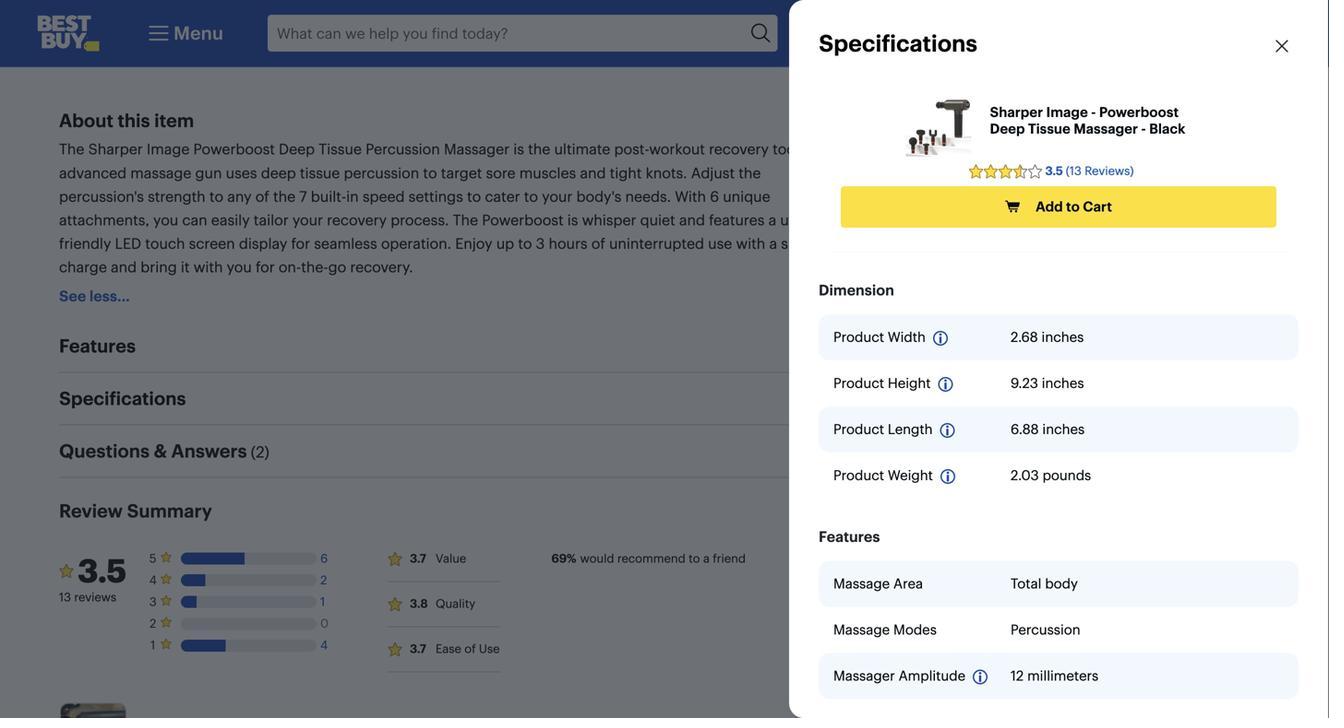 Task type: locate. For each thing, give the bounding box(es) containing it.
caret-right icon image left product height
[[806, 388, 828, 410]]

percussion inside about this item the sharper image powerboost deep tissue percussion massager is the ultimate post-workout recovery tool. this advanced massage gun uses deep tissue percussion to target sore muscles and tight knots. adjust the percussion's strength to any of the 7 built-in speed settings to cater to your body's needs. with 6 unique attachments, you can easily tailor your recovery process. the powerboost is whisper quiet and features a user- friendly led touch screen display for seamless operation. enjoy up to 3 hours of uninterrupted use with a single charge and bring it with you for on-the-go recovery.
[[366, 140, 440, 158]]

6
[[710, 188, 719, 206], [320, 552, 328, 566]]

sharper inside about this item the sharper image powerboost deep tissue percussion massager is the ultimate post-workout recovery tool. this advanced massage gun uses deep tissue percussion to target sore muscles and tight knots. adjust the percussion's strength to any of the 7 built-in speed settings to cater to your body's needs. with 6 unique attachments, you can easily tailor your recovery process. the powerboost is whisper quiet and features a user- friendly led touch screen display for seamless operation. enjoy up to 3 hours of uninterrupted use with a single charge and bring it with you for on-the-go recovery.
[[88, 140, 143, 158]]

3.5 left (13
[[1045, 164, 1063, 179]]

0 vertical spatial the
[[528, 140, 550, 158]]

1 horizontal spatial features
[[819, 528, 880, 546]]

act
[[898, 170, 917, 185]]

recovery
[[709, 140, 769, 158], [327, 211, 387, 229]]

0 horizontal spatial 3
[[149, 595, 157, 610]]

13
[[59, 590, 71, 605]]

0 horizontal spatial with
[[194, 259, 223, 277]]

0 vertical spatial the
[[59, 140, 84, 158]]

2 horizontal spatial of
[[591, 235, 605, 253]]

product weight
[[833, 468, 933, 485]]

1 horizontal spatial image
[[1046, 104, 1088, 121]]

add
[[1036, 198, 1063, 215], [1035, 238, 1062, 255]]

powerboost up reviews)
[[1099, 104, 1179, 121]]

1 vertical spatial caret-right icon image
[[806, 388, 828, 410]]

use
[[708, 235, 732, 253]]

for down display
[[256, 259, 275, 277]]

massage left the area
[[833, 576, 890, 593]]

features down see less... button
[[59, 335, 136, 357]]

tailor
[[254, 211, 289, 229]]

69 % would recommend to a friend
[[551, 552, 746, 566]]

product for product weight
[[833, 468, 884, 485]]

1 horizontal spatial deep
[[990, 120, 1025, 137]]

product length info image
[[940, 424, 955, 438]]

4 down 0
[[320, 639, 328, 654]]

product height
[[833, 375, 931, 392]]

2 down 5
[[150, 617, 156, 632]]

percussion up percussion
[[366, 140, 440, 158]]

1 vertical spatial deep
[[279, 140, 315, 158]]

massager up the target on the top of the page
[[444, 140, 510, 158]]

caret-right icon image for features
[[806, 335, 828, 357]]

and down with
[[679, 211, 705, 229]]

2 horizontal spatial massager
[[1074, 120, 1138, 137]]

2
[[985, 170, 991, 185], [256, 443, 264, 462], [320, 573, 327, 588], [150, 617, 156, 632]]

is up hours
[[567, 211, 578, 229]]

- left black
[[1141, 120, 1146, 137]]

quality
[[436, 597, 475, 612]]

answers
[[171, 440, 247, 463]]

1 caret-right icon image from the top
[[806, 335, 828, 357]]

sharper up advanced in the top of the page
[[88, 140, 143, 158]]

1 horizontal spatial your
[[542, 188, 573, 206]]

3 product from the top
[[833, 421, 884, 438]]

you up touch
[[153, 211, 178, 229]]

2 product from the top
[[833, 375, 884, 392]]

6 down the adjust
[[710, 188, 719, 206]]

product
[[833, 329, 884, 346], [833, 375, 884, 392], [833, 421, 884, 438], [833, 468, 884, 485]]

3.7 for ease of use
[[410, 642, 426, 657]]

powerboost
[[1099, 104, 1179, 121], [193, 140, 275, 158], [482, 211, 564, 229]]

caret-right icon image left product width
[[806, 335, 828, 357]]

features
[[709, 211, 765, 229]]

weight
[[888, 468, 933, 485]]

muscles
[[519, 164, 576, 182]]

recovery down in
[[327, 211, 387, 229]]

1 vertical spatial tissue
[[319, 140, 362, 158]]

1 vertical spatial a
[[769, 235, 777, 253]]

0 vertical spatial massage
[[833, 576, 890, 593]]

pounds
[[1043, 468, 1091, 485]]

specifications up 'ready'
[[819, 29, 977, 58]]

0 vertical spatial 4
[[149, 573, 157, 588]]

3.5 (13 reviews)
[[1045, 164, 1134, 179]]

1 vertical spatial cart
[[1083, 198, 1112, 215]]

2 horizontal spatial 1
[[911, 98, 916, 113]]

0 vertical spatial a
[[768, 211, 776, 229]]

2 caret-right icon image from the top
[[806, 388, 828, 410]]

0 horizontal spatial for
[[256, 259, 275, 277]]

pickup up 'ready'
[[911, 41, 950, 56]]

with right it
[[194, 259, 223, 277]]

features inside button
[[59, 335, 136, 357]]

1 3.7 from the top
[[410, 552, 426, 566]]

1 horizontal spatial tissue
[[1028, 120, 1070, 137]]

save image
[[1243, 237, 1265, 259]]

0 vertical spatial features
[[59, 335, 136, 357]]

0 vertical spatial tissue
[[1028, 120, 1070, 137]]

product length
[[833, 421, 933, 438]]

add to cart button
[[841, 186, 1276, 228], [898, 226, 1217, 267]]

1 vertical spatial 3.7
[[410, 642, 426, 657]]

0 horizontal spatial the
[[273, 188, 295, 206]]

3.7 left the ease
[[410, 642, 426, 657]]

1
[[911, 98, 916, 113], [320, 595, 325, 610], [151, 639, 155, 654]]

2 horizontal spatial powerboost
[[1099, 104, 1179, 121]]

0 horizontal spatial tissue
[[319, 140, 362, 158]]

1 vertical spatial the
[[739, 164, 761, 182]]

0 vertical spatial 3
[[536, 235, 545, 253]]

ease of use
[[436, 642, 500, 657]]

3 down 5
[[149, 595, 157, 610]]

tool.
[[773, 140, 803, 158]]

0 vertical spatial add to cart
[[1036, 198, 1112, 215]]

your down "7"
[[292, 211, 323, 229]]

of down whisper
[[591, 235, 605, 253]]

specifications up questions
[[59, 387, 186, 410]]

3.5
[[1045, 164, 1063, 179], [78, 552, 127, 591]]

0 vertical spatial pickup
[[911, 41, 950, 56]]

image up the massage at the left of page
[[147, 140, 190, 158]]

deep inside about this item the sharper image powerboost deep tissue percussion massager is the ultimate post-workout recovery tool. this advanced massage gun uses deep tissue percussion to target sore muscles and tight knots. adjust the percussion's strength to any of the 7 built-in speed settings to cater to your body's needs. with 6 unique attachments, you can easily tailor your recovery process. the powerboost is whisper quiet and features a user- friendly led touch screen display for seamless operation. enjoy up to 3 hours of uninterrupted use with a single charge and bring it with you for on-the-go recovery.
[[279, 140, 315, 158]]

pickup up the act
[[898, 142, 937, 157]]

2 inside questions & answers ( 2 )
[[256, 443, 264, 462]]

0 vertical spatial sharper
[[990, 104, 1043, 121]]

cart link
[[1221, 19, 1292, 47]]

sharper inside sharper image - powerboost deep tissue massager - black
[[990, 104, 1043, 121]]

product for product height
[[833, 375, 884, 392]]

cart
[[1253, 22, 1292, 44], [1083, 198, 1112, 215], [1082, 238, 1111, 255]]

massager down 'massage modes'
[[833, 668, 895, 685]]

2 3.7 from the top
[[410, 642, 426, 657]]

the left "7"
[[273, 188, 295, 206]]

–
[[946, 170, 952, 185]]

a left single
[[769, 235, 777, 253]]

length
[[888, 421, 933, 438]]

caret-right icon image
[[806, 335, 828, 357], [806, 388, 828, 410]]

tissue up tissue at the top left
[[319, 140, 362, 158]]

1 product from the top
[[833, 329, 884, 346]]

features up massage area
[[819, 528, 880, 546]]

deep up compton
[[990, 120, 1025, 137]]

3.5 right 13
[[78, 552, 127, 591]]

1 horizontal spatial you
[[227, 259, 252, 277]]

0 vertical spatial caret-right icon image
[[806, 335, 828, 357]]

3.7 left 'value'
[[410, 552, 426, 566]]

2.68
[[1011, 329, 1038, 346]]

caret-right icon image inside the features button
[[806, 335, 828, 357]]

the up enjoy
[[453, 211, 478, 229]]

recovery.
[[350, 259, 413, 277]]

inches right 2.68
[[1042, 329, 1084, 346]]

deep up deep
[[279, 140, 315, 158]]

1 down 5
[[151, 639, 155, 654]]

is up the sore
[[513, 140, 524, 158]]

1 horizontal spatial -
[[1141, 120, 1146, 137]]

0 vertical spatial is
[[513, 140, 524, 158]]

6 up 0
[[320, 552, 328, 566]]

1 vertical spatial massage
[[833, 622, 890, 639]]

0 horizontal spatial recovery
[[327, 211, 387, 229]]

1 vertical spatial with
[[194, 259, 223, 277]]

2.03
[[1011, 468, 1039, 485]]

unique
[[723, 188, 770, 206]]

hour
[[918, 98, 945, 113]]

0 vertical spatial 1
[[911, 98, 916, 113]]

tissue down "tomorrow"
[[1028, 120, 1070, 137]]

1 vertical spatial for
[[256, 259, 275, 277]]

the up unique
[[739, 164, 761, 182]]

3.5 for 3.5 (13 reviews)
[[1045, 164, 1063, 179]]

2 massage from the top
[[833, 622, 890, 639]]

4 product from the top
[[833, 468, 884, 485]]

percussion's
[[59, 188, 144, 206]]

massager inside sharper image - powerboost deep tissue massager - black
[[1074, 120, 1138, 137]]

bring
[[141, 259, 177, 277]]

product weight info image
[[940, 470, 955, 485]]

0 vertical spatial 3.7
[[410, 552, 426, 566]]

this
[[118, 110, 150, 132]]

enjoy
[[455, 235, 492, 253]]

use
[[479, 642, 500, 657]]

0 vertical spatial specifications
[[819, 29, 977, 58]]

massage area
[[833, 576, 923, 593]]

specifications inside button
[[59, 387, 186, 410]]

the
[[528, 140, 550, 158], [739, 164, 761, 182], [273, 188, 295, 206]]

0 horizontal spatial features
[[59, 335, 136, 357]]

1 vertical spatial inches
[[1042, 375, 1084, 392]]

product for product width
[[833, 329, 884, 346]]

of left use
[[464, 642, 476, 657]]

massager
[[1074, 120, 1138, 137], [444, 140, 510, 158], [833, 668, 895, 685]]

needs.
[[625, 188, 671, 206]]

1 vertical spatial sharper
[[88, 140, 143, 158]]

process.
[[391, 211, 449, 229]]

2 vertical spatial massager
[[833, 668, 895, 685]]

for up on-
[[291, 235, 310, 253]]

image
[[1046, 104, 1088, 121], [147, 140, 190, 158]]

Type to search. Navigate forward to hear suggestions text field
[[268, 15, 745, 52]]

powerboost up "up"
[[482, 211, 564, 229]]

millimeters
[[1027, 668, 1099, 685]]

uninterrupted
[[609, 235, 704, 253]]

1 vertical spatial massager
[[444, 140, 510, 158]]

1 vertical spatial 1
[[320, 595, 325, 610]]

product down the dimension
[[833, 329, 884, 346]]

sharper up compton
[[990, 104, 1043, 121]]

1 vertical spatial 3
[[149, 595, 157, 610]]

0 vertical spatial powerboost
[[1099, 104, 1179, 121]]

4 down 5
[[149, 573, 157, 588]]

1 horizontal spatial 1
[[320, 595, 325, 610]]

13 reviews
[[59, 590, 116, 605]]

3 inside about this item the sharper image powerboost deep tissue percussion massager is the ultimate post-workout recovery tool. this advanced massage gun uses deep tissue percussion to target sore muscles and tight knots. adjust the percussion's strength to any of the 7 built-in speed settings to cater to your body's needs. with 6 unique attachments, you can easily tailor your recovery process. the powerboost is whisper quiet and features a user- friendly led touch screen display for seamless operation. enjoy up to 3 hours of uninterrupted use with a single charge and bring it with you for on-the-go recovery.
[[536, 235, 545, 253]]

0 vertical spatial recovery
[[709, 140, 769, 158]]

massager inside about this item the sharper image powerboost deep tissue percussion massager is the ultimate post-workout recovery tool. this advanced massage gun uses deep tissue percussion to target sore muscles and tight knots. adjust the percussion's strength to any of the 7 built-in speed settings to cater to your body's needs. with 6 unique attachments, you can easily tailor your recovery process. the powerboost is whisper quiet and features a user- friendly led touch screen display for seamless operation. enjoy up to 3 hours of uninterrupted use with a single charge and bring it with you for on-the-go recovery.
[[444, 140, 510, 158]]

tissue inside about this item the sharper image powerboost deep tissue percussion massager is the ultimate post-workout recovery tool. this advanced massage gun uses deep tissue percussion to target sore muscles and tight knots. adjust the percussion's strength to any of the 7 built-in speed settings to cater to your body's needs. with 6 unique attachments, you can easily tailor your recovery process. the powerboost is whisper quiet and features a user- friendly led touch screen display for seamless operation. enjoy up to 3 hours of uninterrupted use with a single charge and bring it with you for on-the-go recovery.
[[319, 140, 362, 158]]

1 vertical spatial percussion
[[1011, 622, 1080, 639]]

1 horizontal spatial for
[[291, 235, 310, 253]]

69
[[551, 552, 567, 566]]

1 vertical spatial specifications
[[59, 387, 186, 410]]

1 horizontal spatial massager
[[833, 668, 895, 685]]

and down led
[[111, 259, 137, 277]]

2 vertical spatial inches
[[1042, 421, 1085, 438]]

a left friend
[[703, 552, 710, 566]]

the up muscles in the top of the page
[[528, 140, 550, 158]]

the
[[59, 140, 84, 158], [453, 211, 478, 229]]

you down display
[[227, 259, 252, 277]]

2.68 inches
[[1011, 329, 1084, 346]]

3.8
[[410, 597, 428, 612]]

image up (13
[[1046, 104, 1088, 121]]

1 vertical spatial features
[[819, 528, 880, 546]]

0 vertical spatial 3.5
[[1045, 164, 1063, 179]]

1 horizontal spatial and
[[580, 164, 606, 182]]

1 vertical spatial powerboost
[[193, 140, 275, 158]]

fast
[[920, 170, 943, 185]]

0 vertical spatial image
[[1046, 104, 1088, 121]]

0 horizontal spatial you
[[153, 211, 178, 229]]

of right any at the top left
[[255, 188, 269, 206]]

1 horizontal spatial 6
[[710, 188, 719, 206]]

compton button
[[956, 142, 1009, 157]]

and up body's
[[580, 164, 606, 182]]

product left 'weight'
[[833, 468, 884, 485]]

1 up 0
[[320, 595, 325, 610]]

0 horizontal spatial powerboost
[[193, 140, 275, 158]]

specifications
[[819, 29, 977, 58], [59, 387, 186, 410]]

powerboost up uses at left
[[193, 140, 275, 158]]

massage for massage modes
[[833, 622, 890, 639]]

see
[[59, 287, 86, 305]]

2 vertical spatial of
[[464, 642, 476, 657]]

3 left hours
[[536, 235, 545, 253]]

0 vertical spatial for
[[291, 235, 310, 253]]

2 vertical spatial 1
[[151, 639, 155, 654]]

0 horizontal spatial percussion
[[366, 140, 440, 158]]

and
[[580, 164, 606, 182], [679, 211, 705, 229], [111, 259, 137, 277]]

0 vertical spatial with
[[736, 235, 765, 253]]

2 up 0
[[320, 573, 327, 588]]

massager amplitude info image
[[973, 670, 988, 685]]

caret-right icon image for specifications
[[806, 388, 828, 410]]

- right "tomorrow"
[[1091, 104, 1096, 121]]

reviews)
[[1085, 164, 1134, 179]]

0 horizontal spatial your
[[292, 211, 323, 229]]

1 vertical spatial add to cart
[[1035, 238, 1111, 255]]

1 vertical spatial pickup
[[898, 142, 937, 157]]

your down muscles in the top of the page
[[542, 188, 573, 206]]

1 vertical spatial image
[[147, 140, 190, 158]]

percussion
[[366, 140, 440, 158], [1011, 622, 1080, 639]]

massager up reviews)
[[1074, 120, 1138, 137]]

2 right answers
[[256, 443, 264, 462]]

of
[[255, 188, 269, 206], [591, 235, 605, 253], [464, 642, 476, 657]]

a left user-
[[768, 211, 776, 229]]

image inside sharper image - powerboost deep tissue massager - black
[[1046, 104, 1088, 121]]

product left "length"
[[833, 421, 884, 438]]

your left store!
[[1030, 170, 1054, 185]]

1 left hour
[[911, 98, 916, 113]]

ease
[[436, 642, 461, 657]]

0 horizontal spatial massager
[[444, 140, 510, 158]]

1 massage from the top
[[833, 576, 890, 593]]

6 inside about this item the sharper image powerboost deep tissue percussion massager is the ultimate post-workout recovery tool. this advanced massage gun uses deep tissue percussion to target sore muscles and tight knots. adjust the percussion's strength to any of the 7 built-in speed settings to cater to your body's needs. with 6 unique attachments, you can easily tailor your recovery process. the powerboost is whisper quiet and features a user- friendly led touch screen display for seamless operation. enjoy up to 3 hours of uninterrupted use with a single charge and bring it with you for on-the-go recovery.
[[710, 188, 719, 206]]

with
[[675, 188, 706, 206]]

0 vertical spatial percussion
[[366, 140, 440, 158]]

inches right 6.88
[[1042, 421, 1085, 438]]

body's
[[576, 188, 621, 206]]

1 horizontal spatial percussion
[[1011, 622, 1080, 639]]

0 horizontal spatial and
[[111, 259, 137, 277]]

amplitude
[[899, 668, 965, 685]]

built-
[[311, 188, 346, 206]]

at right left
[[1016, 170, 1026, 185]]

at up –
[[940, 142, 951, 157]]

0 horizontal spatial specifications
[[59, 387, 186, 410]]

reviews
[[74, 590, 116, 605]]

inches right 9.23
[[1042, 375, 1084, 392]]

caret-right icon image inside specifications button
[[806, 388, 828, 410]]

product left height
[[833, 375, 884, 392]]

up
[[496, 235, 514, 253]]

target
[[441, 164, 482, 182]]

1 vertical spatial 3.5
[[78, 552, 127, 591]]

0 horizontal spatial deep
[[279, 140, 315, 158]]

recovery up the adjust
[[709, 140, 769, 158]]

massage down massage area
[[833, 622, 890, 639]]

3.7 for value
[[410, 552, 426, 566]]

image inside about this item the sharper image powerboost deep tissue percussion massager is the ultimate post-workout recovery tool. this advanced massage gun uses deep tissue percussion to target sore muscles and tight knots. adjust the percussion's strength to any of the 7 built-in speed settings to cater to your body's needs. with 6 unique attachments, you can easily tailor your recovery process. the powerboost is whisper quiet and features a user- friendly led touch screen display for seamless operation. enjoy up to 3 hours of uninterrupted use with a single charge and bring it with you for on-the-go recovery.
[[147, 140, 190, 158]]

2.03 pounds
[[1011, 468, 1091, 485]]

1 horizontal spatial 3
[[536, 235, 545, 253]]

friendly
[[59, 235, 111, 253]]

attachments,
[[59, 211, 149, 229]]

uses
[[226, 164, 257, 182]]

percussion down total body
[[1011, 622, 1080, 639]]

ready
[[911, 83, 945, 98]]

product for product length
[[833, 421, 884, 438]]

it
[[181, 259, 190, 277]]

pickup for pickup
[[911, 41, 950, 56]]

2 vertical spatial powerboost
[[482, 211, 564, 229]]

the up advanced in the top of the page
[[59, 140, 84, 158]]

1 vertical spatial of
[[591, 235, 605, 253]]

1 horizontal spatial at
[[1016, 170, 1026, 185]]

dimension
[[819, 282, 894, 300]]

0 horizontal spatial the
[[59, 140, 84, 158]]

with down features
[[736, 235, 765, 253]]



Task type: vqa. For each thing, say whether or not it's contained in the screenshot.
"Jcb" Image
no



Task type: describe. For each thing, give the bounding box(es) containing it.
3.5 for 3.5
[[78, 552, 127, 591]]

easily
[[211, 211, 250, 229]]

questions
[[59, 440, 150, 463]]

see less... button
[[59, 287, 130, 306]]

the-
[[301, 259, 328, 277]]

product height info image
[[938, 377, 953, 392]]

tomorrow
[[1023, 97, 1080, 112]]

about
[[59, 110, 113, 132]]

2 horizontal spatial and
[[679, 211, 705, 229]]

settings
[[409, 188, 463, 206]]

)
[[264, 443, 269, 462]]

main element
[[144, 15, 223, 52]]

1 horizontal spatial the
[[528, 140, 550, 158]]

inches for 9.23 inches
[[1042, 375, 1084, 392]]

bestbuy.com image
[[37, 15, 100, 52]]

inches for 6.88 inches
[[1042, 421, 1085, 438]]

sharper image - powerboost deep tissue massager - black
[[990, 104, 1185, 137]]

3.8 quality
[[410, 597, 475, 612]]

store!
[[1058, 170, 1089, 185]]

black
[[1149, 120, 1185, 137]]

12
[[1011, 668, 1024, 685]]

total
[[1011, 576, 1041, 593]]

would
[[580, 552, 614, 566]]

this
[[807, 140, 835, 158]]

sharper image - powerboost deep tissue massager - black image
[[906, 100, 971, 157]]

screen
[[189, 235, 235, 253]]

0 vertical spatial you
[[153, 211, 178, 229]]

total body
[[1011, 576, 1078, 593]]

see less...
[[59, 287, 130, 305]]

features button
[[59, 320, 839, 372]]

1 vertical spatial is
[[567, 211, 578, 229]]

adjust
[[691, 164, 735, 182]]

go
[[328, 259, 346, 277]]

2 vertical spatial cart
[[1082, 238, 1111, 255]]

speed
[[363, 188, 405, 206]]

1 horizontal spatial powerboost
[[482, 211, 564, 229]]

9.23 inches
[[1011, 375, 1084, 392]]

product width
[[833, 329, 926, 346]]

0 horizontal spatial is
[[513, 140, 524, 158]]

ready within 1 hour
[[911, 83, 985, 113]]

area
[[893, 576, 923, 593]]

1 inside ready within 1 hour
[[911, 98, 916, 113]]

0 horizontal spatial of
[[255, 188, 269, 206]]

1 vertical spatial add
[[1035, 238, 1062, 255]]

led
[[115, 235, 141, 253]]

1 vertical spatial 4
[[320, 639, 328, 654]]

in
[[346, 188, 359, 206]]

workout
[[649, 140, 705, 158]]

1 vertical spatial you
[[227, 259, 252, 277]]

tissue
[[300, 164, 340, 182]]

5
[[149, 552, 156, 566]]

quiet
[[640, 211, 675, 229]]

0 horizontal spatial -
[[1091, 104, 1096, 121]]

recommend
[[617, 552, 685, 566]]

2 vertical spatial the
[[273, 188, 295, 206]]

charge
[[59, 259, 107, 277]]

%
[[567, 552, 576, 566]]

height
[[888, 375, 931, 392]]

6.88 inches
[[1011, 421, 1085, 438]]

value
[[436, 552, 466, 566]]

operation.
[[381, 235, 451, 253]]

friend
[[713, 552, 746, 566]]

sore
[[486, 164, 516, 182]]

massager amplitude
[[833, 668, 965, 685]]

tissue inside sharper image - powerboost deep tissue massager - black
[[1028, 120, 1070, 137]]

summary
[[127, 500, 212, 523]]

1 vertical spatial your
[[542, 188, 573, 206]]

close image
[[1273, 37, 1291, 55]]

massage modes
[[833, 622, 937, 639]]

review
[[59, 500, 123, 523]]

1 horizontal spatial recovery
[[709, 140, 769, 158]]

0
[[320, 617, 329, 632]]

(13
[[1066, 164, 1082, 179]]

can
[[182, 211, 207, 229]]

less...
[[89, 287, 130, 305]]

questions & answers ( 2 )
[[59, 440, 269, 463]]

inches for 2.68 inches
[[1042, 329, 1084, 346]]

product width info image
[[933, 331, 948, 346]]

2 left left
[[985, 170, 991, 185]]

1 horizontal spatial specifications
[[819, 29, 977, 58]]

whisper
[[582, 211, 636, 229]]

act fast – only 2 left at your store!
[[898, 170, 1089, 185]]

(
[[251, 443, 256, 462]]

pickup for pickup at compton
[[898, 142, 937, 157]]

massage for massage area
[[833, 576, 890, 593]]

display
[[239, 235, 287, 253]]

2 horizontal spatial your
[[1030, 170, 1054, 185]]

2 vertical spatial a
[[703, 552, 710, 566]]

seamless
[[314, 235, 377, 253]]

0 horizontal spatial at
[[940, 142, 951, 157]]

0 vertical spatial add
[[1036, 198, 1063, 215]]

9.23
[[1011, 375, 1038, 392]]

7
[[299, 188, 307, 206]]

deep inside sharper image - powerboost deep tissue massager - black
[[990, 120, 1025, 137]]

only
[[955, 170, 982, 185]]

1 horizontal spatial of
[[464, 642, 476, 657]]

post-
[[614, 140, 649, 158]]

0 horizontal spatial 4
[[149, 573, 157, 588]]

&
[[154, 440, 167, 463]]

12 millimeters
[[1011, 668, 1099, 685]]

within
[[948, 83, 982, 98]]

0 vertical spatial cart
[[1253, 22, 1292, 44]]

tight
[[610, 164, 642, 182]]

2 vertical spatial your
[[292, 211, 323, 229]]

touch
[[145, 235, 185, 253]]

1 vertical spatial 6
[[320, 552, 328, 566]]

review summary
[[59, 500, 212, 523]]

powerboost inside sharper image - powerboost deep tissue massager - black
[[1099, 104, 1179, 121]]

1 horizontal spatial with
[[736, 235, 765, 253]]

1 vertical spatial the
[[453, 211, 478, 229]]

pickup at compton
[[898, 142, 1009, 157]]

knots.
[[646, 164, 687, 182]]



